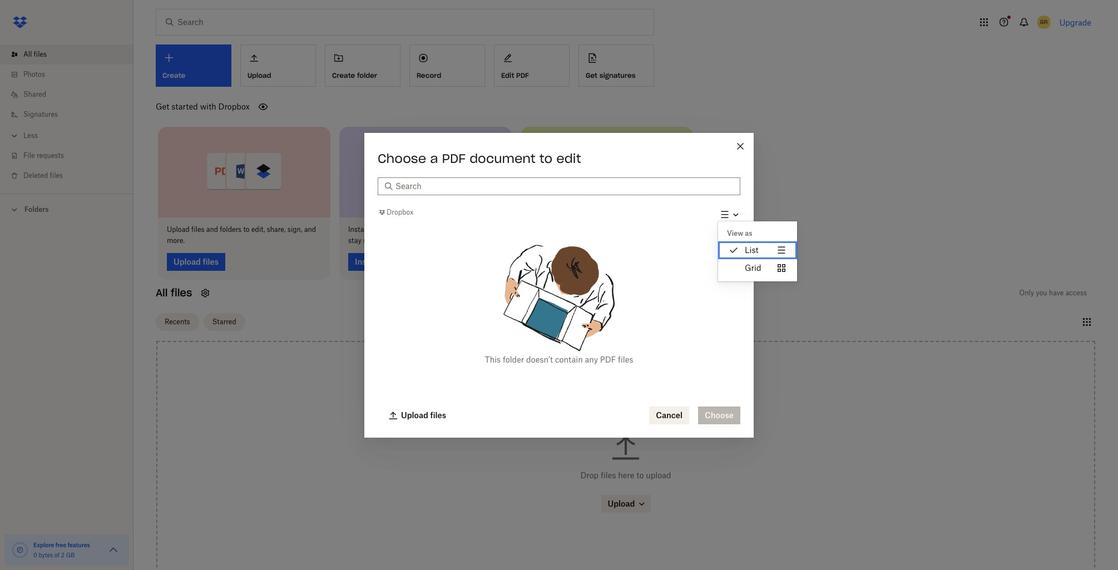 Task type: vqa. For each thing, say whether or not it's contained in the screenshot.
files in the Install on desktop to work on files offline and stay synced.
yes



Task type: locate. For each thing, give the bounding box(es) containing it.
get left the started
[[156, 102, 169, 111]]

edit
[[556, 150, 581, 166]]

have
[[1049, 288, 1064, 297]]

photos link
[[9, 65, 134, 85]]

all files
[[23, 50, 47, 58], [156, 286, 192, 299]]

0 vertical spatial all
[[23, 50, 32, 58]]

2 horizontal spatial pdf
[[600, 355, 616, 364]]

all up photos
[[23, 50, 32, 58]]

1 horizontal spatial pdf
[[516, 71, 529, 79]]

dropbox up desktop
[[387, 208, 413, 216]]

sign,
[[288, 225, 302, 233]]

shared link
[[9, 85, 134, 105]]

list
[[745, 245, 759, 255]]

1 horizontal spatial all files
[[156, 286, 192, 299]]

shared
[[23, 90, 46, 98]]

as
[[745, 229, 752, 238]]

recents
[[165, 318, 190, 326]]

1 vertical spatial all files
[[156, 286, 192, 299]]

folder right create
[[357, 71, 377, 79]]

files
[[34, 50, 47, 58], [50, 171, 63, 180], [191, 225, 204, 233], [441, 225, 455, 233], [171, 286, 192, 299], [618, 355, 633, 364], [601, 470, 616, 480]]

and
[[206, 225, 218, 233], [304, 225, 316, 233], [478, 225, 490, 233]]

0 horizontal spatial get
[[156, 102, 169, 111]]

list containing all files
[[0, 38, 134, 194]]

0 vertical spatial folder
[[357, 71, 377, 79]]

0 vertical spatial dropbox
[[218, 102, 250, 111]]

1 vertical spatial all
[[156, 286, 168, 299]]

record
[[417, 71, 441, 79]]

view as
[[727, 229, 752, 238]]

pdf right a
[[442, 150, 466, 166]]

folders
[[24, 205, 49, 214]]

this
[[485, 355, 501, 364]]

more.
[[167, 236, 185, 245]]

get signatures button
[[579, 45, 654, 87]]

list
[[0, 38, 134, 194]]

files up photos
[[34, 50, 47, 58]]

install on desktop to work on files offline and stay synced.
[[348, 225, 490, 245]]

1 horizontal spatial and
[[304, 225, 316, 233]]

started
[[171, 102, 198, 111]]

free
[[55, 542, 66, 549]]

0 horizontal spatial all files
[[23, 50, 47, 58]]

folder inside button
[[357, 71, 377, 79]]

upload
[[646, 470, 671, 480]]

folder for this
[[503, 355, 524, 364]]

offline
[[456, 225, 476, 233]]

starred button
[[203, 313, 245, 331]]

less image
[[9, 130, 20, 141]]

view
[[727, 229, 743, 238]]

file requests link
[[9, 146, 134, 166]]

0 vertical spatial get
[[586, 71, 598, 79]]

to inside upload files and folders to edit, share, sign, and more.
[[243, 225, 250, 233]]

file requests
[[23, 151, 64, 160]]

and inside install on desktop to work on files offline and stay synced.
[[478, 225, 490, 233]]

0 horizontal spatial all
[[23, 50, 32, 58]]

to left edit
[[540, 150, 553, 166]]

3 and from the left
[[478, 225, 490, 233]]

files inside list item
[[34, 50, 47, 58]]

files right upload
[[191, 225, 204, 233]]

folder
[[357, 71, 377, 79], [503, 355, 524, 364]]

0 horizontal spatial on
[[370, 225, 377, 233]]

0 vertical spatial pdf
[[516, 71, 529, 79]]

folder right this
[[503, 355, 524, 364]]

and right the sign,
[[304, 225, 316, 233]]

0 horizontal spatial pdf
[[442, 150, 466, 166]]

to left edit,
[[243, 225, 250, 233]]

1 horizontal spatial folder
[[503, 355, 524, 364]]

dropbox
[[218, 102, 250, 111], [387, 208, 413, 216]]

files inside install on desktop to work on files offline and stay synced.
[[441, 225, 455, 233]]

only you have access
[[1019, 288, 1087, 297]]

files left offline
[[441, 225, 455, 233]]

starred
[[212, 318, 236, 326]]

of
[[54, 552, 60, 559]]

on right work
[[432, 225, 440, 233]]

create folder button
[[325, 45, 401, 87]]

2 horizontal spatial and
[[478, 225, 490, 233]]

explore
[[33, 542, 54, 549]]

upgrade
[[1060, 18, 1092, 27]]

get left signatures
[[586, 71, 598, 79]]

get signatures
[[586, 71, 636, 79]]

files left here
[[601, 470, 616, 480]]

edit pdf button
[[494, 45, 570, 87]]

1 horizontal spatial dropbox
[[387, 208, 413, 216]]

on
[[370, 225, 377, 233], [432, 225, 440, 233]]

all
[[23, 50, 32, 58], [156, 286, 168, 299]]

edit
[[501, 71, 514, 79]]

dropbox inside choose a pdf document to edit dialog
[[387, 208, 413, 216]]

get inside button
[[586, 71, 598, 79]]

1 horizontal spatial get
[[586, 71, 598, 79]]

choose a pdf document to edit dialog
[[364, 133, 797, 438]]

document
[[470, 150, 536, 166]]

you
[[1036, 288, 1047, 297]]

all files up recents
[[156, 286, 192, 299]]

desktop
[[379, 225, 404, 233]]

all up recents
[[156, 286, 168, 299]]

pdf inside button
[[516, 71, 529, 79]]

to
[[540, 150, 553, 166], [243, 225, 250, 233], [406, 225, 412, 233], [637, 470, 644, 480]]

and left "folders"
[[206, 225, 218, 233]]

doesn't
[[526, 355, 553, 364]]

pdf
[[516, 71, 529, 79], [442, 150, 466, 166], [600, 355, 616, 364]]

0 horizontal spatial folder
[[357, 71, 377, 79]]

1 vertical spatial get
[[156, 102, 169, 111]]

1 vertical spatial pdf
[[442, 150, 466, 166]]

0
[[33, 552, 37, 559]]

dropbox right with
[[218, 102, 250, 111]]

1 horizontal spatial all
[[156, 286, 168, 299]]

to left work
[[406, 225, 412, 233]]

create folder
[[332, 71, 377, 79]]

features
[[68, 542, 90, 549]]

a
[[430, 150, 438, 166]]

0 vertical spatial all files
[[23, 50, 47, 58]]

get started with dropbox
[[156, 102, 250, 111]]

pdf right any
[[600, 355, 616, 364]]

2 and from the left
[[304, 225, 316, 233]]

with
[[200, 102, 216, 111]]

only
[[1019, 288, 1034, 297]]

all files inside list item
[[23, 50, 47, 58]]

and right offline
[[478, 225, 490, 233]]

access
[[1066, 288, 1087, 297]]

1 horizontal spatial on
[[432, 225, 440, 233]]

0 horizontal spatial and
[[206, 225, 218, 233]]

on up synced.
[[370, 225, 377, 233]]

to inside dialog
[[540, 150, 553, 166]]

files inside choose a pdf document to edit dialog
[[618, 355, 633, 364]]

folder inside choose a pdf document to edit dialog
[[503, 355, 524, 364]]

get for get signatures
[[586, 71, 598, 79]]

all files up photos
[[23, 50, 47, 58]]

dropbox image
[[9, 11, 31, 33]]

1 vertical spatial dropbox
[[387, 208, 413, 216]]

1 vertical spatial folder
[[503, 355, 524, 364]]

2 vertical spatial pdf
[[600, 355, 616, 364]]

drop
[[581, 470, 599, 480]]

get
[[586, 71, 598, 79], [156, 102, 169, 111]]

contain
[[555, 355, 583, 364]]

files right any
[[618, 355, 633, 364]]

pdf right edit
[[516, 71, 529, 79]]



Task type: describe. For each thing, give the bounding box(es) containing it.
files inside upload files and folders to edit, share, sign, and more.
[[191, 225, 204, 233]]

1 and from the left
[[206, 225, 218, 233]]

grid
[[745, 263, 761, 273]]

signatures link
[[9, 105, 134, 125]]

photos
[[23, 70, 45, 78]]

and for upload
[[304, 225, 316, 233]]

signatures
[[23, 110, 58, 118]]

list radio item
[[718, 241, 797, 259]]

choose a pdf document to edit
[[378, 150, 581, 166]]

edit,
[[251, 225, 265, 233]]

gb
[[66, 552, 75, 559]]

grid radio item
[[718, 259, 797, 277]]

2 on from the left
[[432, 225, 440, 233]]

folders
[[220, 225, 242, 233]]

files right the deleted at the left of page
[[50, 171, 63, 180]]

synced.
[[363, 236, 387, 245]]

requests
[[37, 151, 64, 160]]

share,
[[267, 225, 286, 233]]

create
[[332, 71, 355, 79]]

upload
[[167, 225, 190, 233]]

get for get started with dropbox
[[156, 102, 169, 111]]

upload files and folders to edit, share, sign, and more.
[[167, 225, 316, 245]]

and for install
[[478, 225, 490, 233]]

signatures
[[600, 71, 636, 79]]

explore free features 0 bytes of 2 gb
[[33, 542, 90, 559]]

0 horizontal spatial dropbox
[[218, 102, 250, 111]]

deleted files
[[23, 171, 63, 180]]

quota usage element
[[11, 541, 29, 559]]

drop files here to upload
[[581, 470, 671, 480]]

file
[[23, 151, 35, 160]]

folders button
[[0, 201, 134, 218]]

less
[[23, 131, 38, 140]]

folder for create
[[357, 71, 377, 79]]

any
[[585, 355, 598, 364]]

deleted
[[23, 171, 48, 180]]

this folder doesn't contain any pdf files
[[485, 355, 633, 364]]

choose
[[378, 150, 426, 166]]

recents button
[[156, 313, 199, 331]]

all files link
[[9, 45, 134, 65]]

all inside list item
[[23, 50, 32, 58]]

upgrade link
[[1060, 18, 1092, 27]]

all files list item
[[0, 45, 134, 65]]

to inside install on desktop to work on files offline and stay synced.
[[406, 225, 412, 233]]

to right here
[[637, 470, 644, 480]]

files up recents
[[171, 286, 192, 299]]

1 on from the left
[[370, 225, 377, 233]]

Search text field
[[396, 180, 734, 192]]

stay
[[348, 236, 361, 245]]

here
[[618, 470, 634, 480]]

edit pdf
[[501, 71, 529, 79]]

work
[[414, 225, 430, 233]]

dropbox link
[[378, 207, 413, 218]]

2
[[61, 552, 64, 559]]

deleted files link
[[9, 166, 134, 186]]

install
[[348, 225, 368, 233]]

record button
[[409, 45, 485, 87]]

bytes
[[39, 552, 53, 559]]



